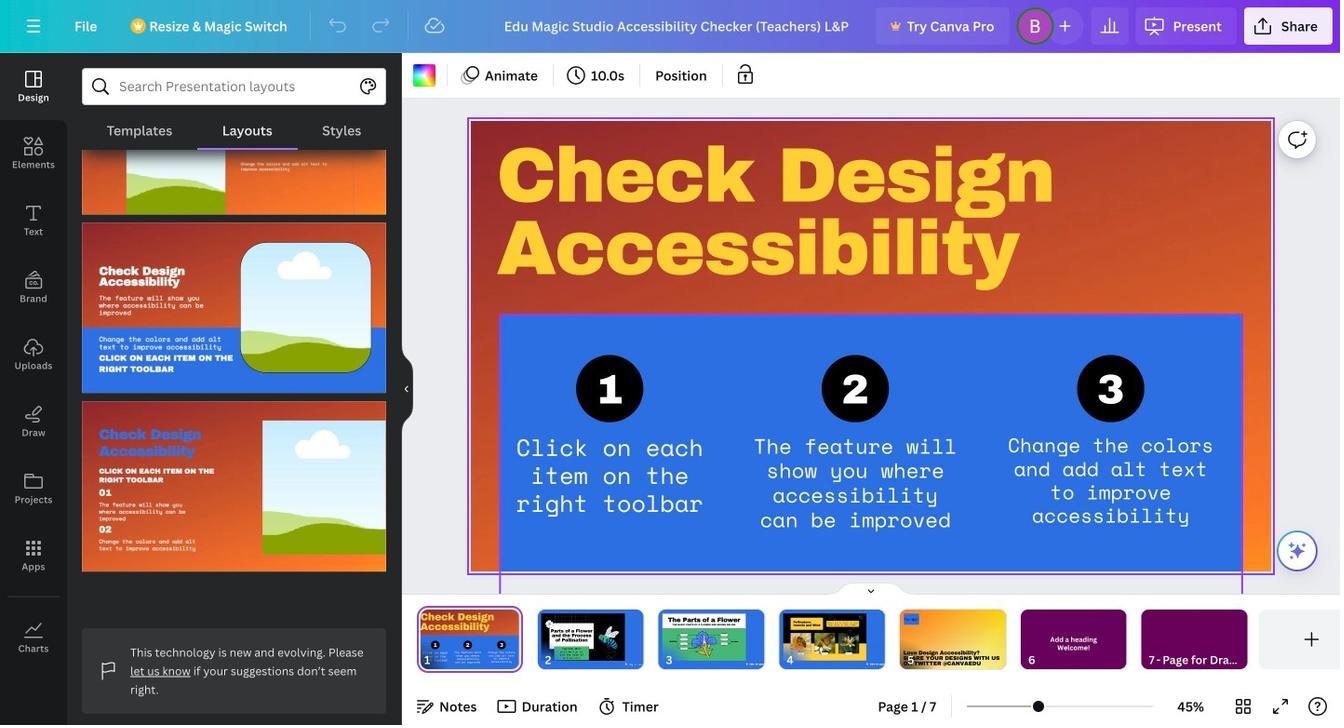 Task type: locate. For each thing, give the bounding box(es) containing it.
hide image
[[401, 344, 413, 434]]

canva assistant image
[[1286, 540, 1309, 562]]

Zoom button
[[1161, 692, 1221, 721]]

no colour image
[[413, 64, 436, 87]]

hide pages image
[[827, 582, 916, 597]]

page 1 image
[[417, 610, 523, 669]]



Task type: vqa. For each thing, say whether or not it's contained in the screenshot.
Borroloola,
no



Task type: describe. For each thing, give the bounding box(es) containing it.
side panel tab list
[[0, 53, 67, 671]]

Design title text field
[[489, 7, 869, 45]]

Page title text field
[[438, 651, 446, 669]]

Search Presentation layouts search field
[[119, 69, 349, 104]]

main menu bar
[[0, 0, 1340, 53]]



